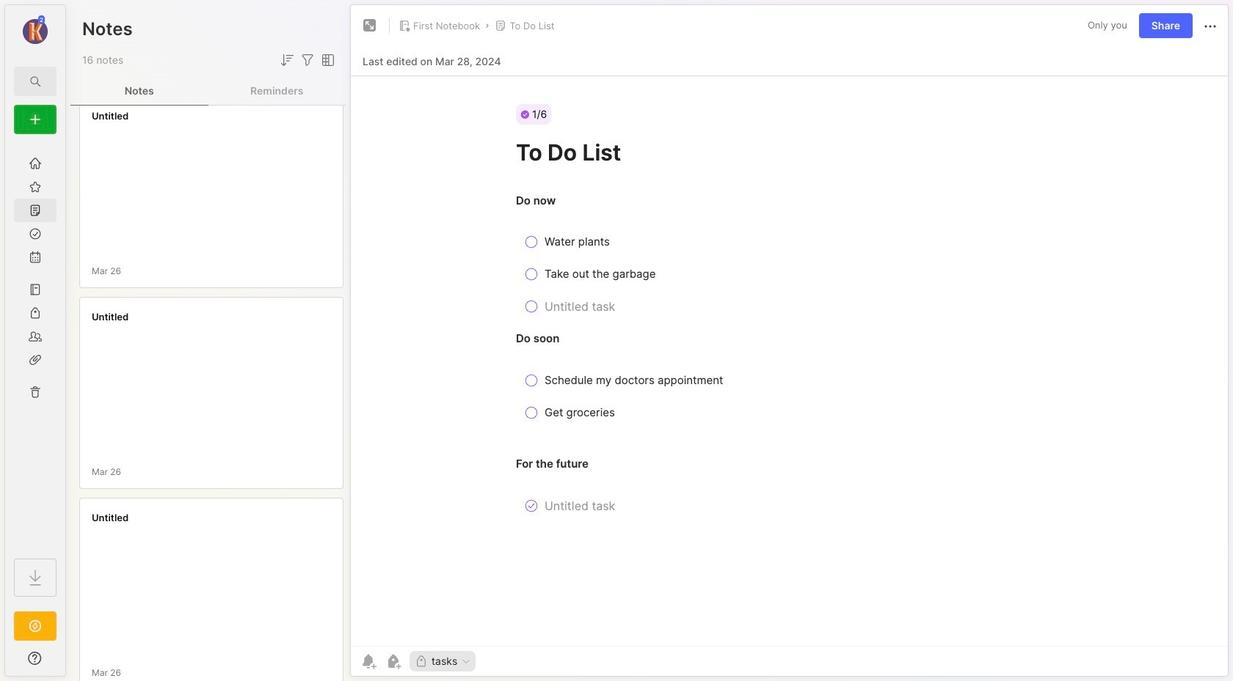 Task type: locate. For each thing, give the bounding box(es) containing it.
Account field
[[5, 14, 65, 46]]

click to expand image
[[64, 655, 75, 672]]

Sort options field
[[278, 51, 296, 69]]

WHAT'S NEW field
[[5, 647, 65, 671]]

more actions image
[[1202, 17, 1219, 35]]

tab list
[[70, 76, 346, 106]]

add tag image
[[385, 653, 402, 671]]

note window element
[[350, 4, 1229, 681]]

tree
[[5, 143, 65, 546]]

Note Editor text field
[[351, 76, 1228, 647]]

Add filters field
[[299, 51, 316, 69]]



Task type: vqa. For each thing, say whether or not it's contained in the screenshot.
Note Window element
yes



Task type: describe. For each thing, give the bounding box(es) containing it.
tree inside main element
[[5, 143, 65, 546]]

View options field
[[316, 51, 337, 69]]

edit search image
[[26, 73, 44, 90]]

home image
[[28, 156, 43, 171]]

add a reminder image
[[360, 653, 377, 671]]

main element
[[0, 0, 70, 682]]

expand note image
[[361, 17, 379, 34]]

More actions field
[[1202, 16, 1219, 35]]

upgrade image
[[26, 618, 44, 636]]

add filters image
[[299, 51, 316, 69]]

tasks Tag actions field
[[457, 657, 471, 667]]



